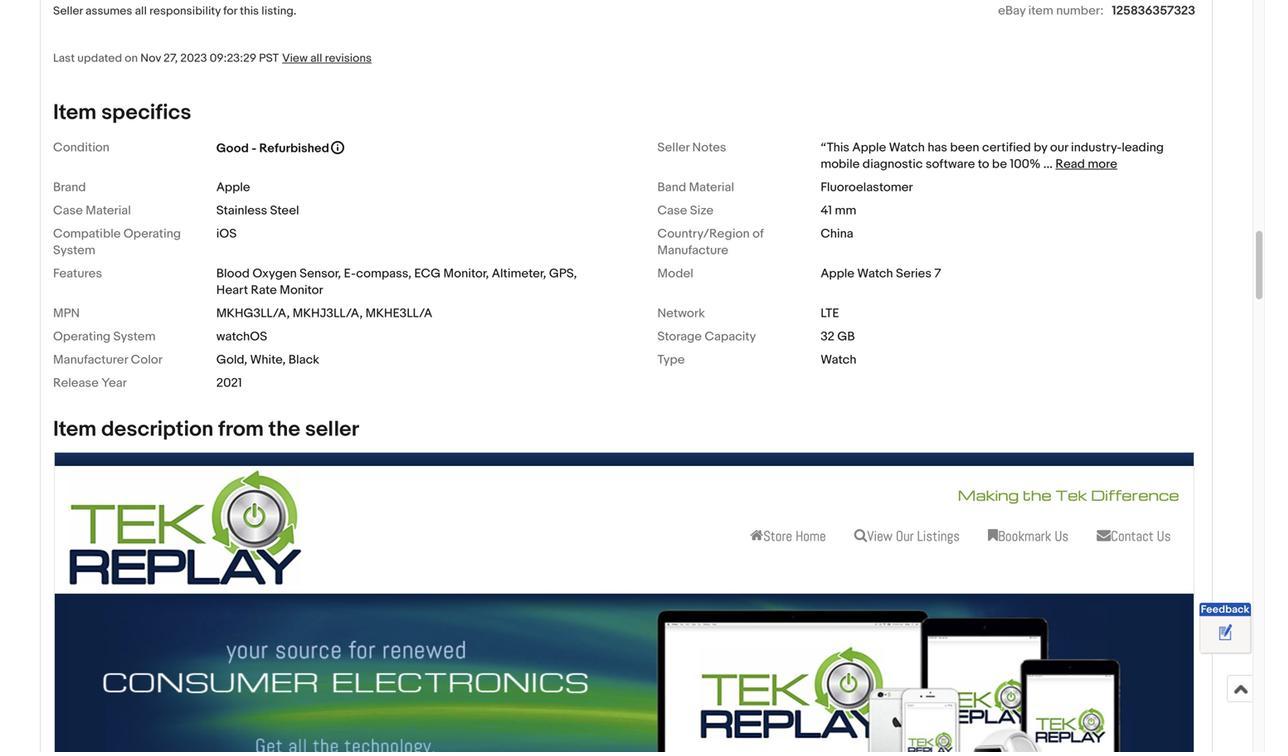 Task type: vqa. For each thing, say whether or not it's contained in the screenshot.
has
yes



Task type: describe. For each thing, give the bounding box(es) containing it.
pst
[[259, 51, 279, 65]]

listing.
[[262, 4, 297, 18]]

manufacturer
[[53, 353, 128, 368]]

type
[[658, 353, 685, 368]]

brand
[[53, 180, 86, 195]]

material for band material
[[689, 180, 734, 195]]

apple for apple
[[216, 180, 250, 195]]

oxygen
[[253, 266, 297, 281]]

revisions
[[325, 51, 372, 65]]

mm
[[835, 203, 857, 218]]

good
[[216, 141, 249, 156]]

to
[[978, 157, 990, 172]]

network
[[658, 306, 705, 321]]

"this
[[821, 140, 850, 155]]

leading
[[1122, 140, 1164, 155]]

7
[[935, 266, 941, 281]]

sensor,
[[300, 266, 341, 281]]

item description from the seller
[[53, 417, 359, 443]]

certified
[[982, 140, 1031, 155]]

year
[[101, 376, 127, 391]]

series
[[896, 266, 932, 281]]

1 vertical spatial all
[[310, 51, 322, 65]]

item
[[1029, 3, 1054, 18]]

compatible
[[53, 226, 121, 241]]

read more button
[[1056, 157, 1118, 172]]

case material
[[53, 203, 131, 218]]

of
[[753, 226, 764, 241]]

seller for seller assumes all responsibility for this listing.
[[53, 4, 83, 18]]

description
[[101, 417, 214, 443]]

altimeter,
[[492, 266, 546, 281]]

0 horizontal spatial operating
[[53, 329, 111, 344]]

monitor
[[280, 283, 323, 298]]

item for item description from the seller
[[53, 417, 97, 443]]

capacity
[[705, 329, 756, 344]]

number:
[[1056, 3, 1104, 18]]

band material
[[658, 180, 734, 195]]

mkhj3ll/a,
[[293, 306, 363, 321]]

compass,
[[356, 266, 412, 281]]

software
[[926, 157, 975, 172]]

case for case size
[[658, 203, 687, 218]]

manufacture
[[658, 243, 729, 258]]

seller
[[305, 417, 359, 443]]

read more
[[1056, 157, 1118, 172]]

fluoroelastomer
[[821, 180, 913, 195]]

32
[[821, 329, 835, 344]]

color
[[131, 353, 163, 368]]

2021
[[216, 376, 242, 391]]

mkhg3ll/a, mkhj3ll/a, mkhe3ll/a
[[216, 306, 432, 321]]

mobile
[[821, 157, 860, 172]]

industry-
[[1071, 140, 1122, 155]]

black
[[289, 353, 319, 368]]

good - refurbished
[[216, 141, 329, 156]]

mkhe3ll/a
[[366, 306, 432, 321]]

watchos
[[216, 329, 267, 344]]

32 gb
[[821, 329, 855, 344]]

rate
[[251, 283, 277, 298]]

diagnostic
[[863, 157, 923, 172]]

for
[[223, 4, 237, 18]]

ecg
[[414, 266, 441, 281]]

view all revisions link
[[279, 50, 372, 65]]

apple inside "this apple watch has been certified by our industry-leading mobile diagnostic software to be 100% ...
[[852, 140, 886, 155]]

from
[[218, 417, 264, 443]]

41 mm
[[821, 203, 857, 218]]

feedback
[[1201, 604, 1250, 617]]

material for case material
[[86, 203, 131, 218]]

ios
[[216, 226, 237, 241]]

view
[[282, 51, 308, 65]]

band
[[658, 180, 686, 195]]

mkhg3ll/a,
[[216, 306, 290, 321]]

125836357323
[[1112, 3, 1196, 18]]

lte
[[821, 306, 839, 321]]

ebay item number: 125836357323
[[998, 3, 1196, 18]]

refurbished
[[259, 141, 329, 156]]

release
[[53, 376, 99, 391]]



Task type: locate. For each thing, give the bounding box(es) containing it.
0 vertical spatial material
[[689, 180, 734, 195]]

on
[[125, 51, 138, 65]]

0 vertical spatial item
[[53, 100, 97, 126]]

1 horizontal spatial case
[[658, 203, 687, 218]]

china
[[821, 226, 854, 241]]

all
[[135, 4, 147, 18], [310, 51, 322, 65]]

e-
[[344, 266, 356, 281]]

blood
[[216, 266, 250, 281]]

manufacturer color
[[53, 353, 163, 368]]

country/region of manufacture
[[658, 226, 764, 258]]

system up color
[[113, 329, 156, 344]]

09:23:29
[[210, 51, 256, 65]]

apple for apple watch series 7
[[821, 266, 855, 281]]

our
[[1050, 140, 1068, 155]]

been
[[950, 140, 980, 155]]

more
[[1088, 157, 1118, 172]]

-
[[252, 141, 257, 156]]

item down "release"
[[53, 417, 97, 443]]

2 vertical spatial watch
[[821, 353, 857, 368]]

all right 'view'
[[310, 51, 322, 65]]

27,
[[164, 51, 178, 65]]

ebay
[[998, 3, 1026, 18]]

blood oxygen sensor, e-compass, ecg monitor, altimeter, gps, heart rate monitor
[[216, 266, 577, 298]]

gb
[[837, 329, 855, 344]]

model
[[658, 266, 694, 281]]

seller for seller notes
[[658, 140, 690, 155]]

1 item from the top
[[53, 100, 97, 126]]

features
[[53, 266, 102, 281]]

apple
[[852, 140, 886, 155], [216, 180, 250, 195], [821, 266, 855, 281]]

0 horizontal spatial system
[[53, 243, 95, 258]]

1 vertical spatial system
[[113, 329, 156, 344]]

monitor,
[[443, 266, 489, 281]]

condition
[[53, 140, 110, 155]]

1 vertical spatial seller
[[658, 140, 690, 155]]

case
[[53, 203, 83, 218], [658, 203, 687, 218]]

watch down the 32 gb
[[821, 353, 857, 368]]

apple up stainless
[[216, 180, 250, 195]]

all right assumes
[[135, 4, 147, 18]]

1 vertical spatial operating
[[53, 329, 111, 344]]

mpn
[[53, 306, 80, 321]]

0 horizontal spatial seller
[[53, 4, 83, 18]]

case size
[[658, 203, 714, 218]]

system inside compatible operating system
[[53, 243, 95, 258]]

notes
[[692, 140, 726, 155]]

heart
[[216, 283, 248, 298]]

operating
[[124, 226, 181, 241], [53, 329, 111, 344]]

material up compatible
[[86, 203, 131, 218]]

1 vertical spatial material
[[86, 203, 131, 218]]

0 horizontal spatial all
[[135, 4, 147, 18]]

read
[[1056, 157, 1085, 172]]

1 vertical spatial apple
[[216, 180, 250, 195]]

41
[[821, 203, 832, 218]]

operating up manufacturer
[[53, 329, 111, 344]]

material up size
[[689, 180, 734, 195]]

has
[[928, 140, 948, 155]]

0 vertical spatial all
[[135, 4, 147, 18]]

"this apple watch has been certified by our industry-leading mobile diagnostic software to be 100% ...
[[821, 140, 1164, 172]]

stainless steel
[[216, 203, 299, 218]]

1 horizontal spatial operating
[[124, 226, 181, 241]]

1 horizontal spatial material
[[689, 180, 734, 195]]

white,
[[250, 353, 286, 368]]

0 horizontal spatial material
[[86, 203, 131, 218]]

apple down china
[[821, 266, 855, 281]]

watch up diagnostic on the right of page
[[889, 140, 925, 155]]

watch inside "this apple watch has been certified by our industry-leading mobile diagnostic software to be 100% ...
[[889, 140, 925, 155]]

by
[[1034, 140, 1048, 155]]

system
[[53, 243, 95, 258], [113, 329, 156, 344]]

gold, white, black
[[216, 353, 319, 368]]

storage
[[658, 329, 702, 344]]

specifics
[[101, 100, 191, 126]]

0 vertical spatial apple
[[852, 140, 886, 155]]

seller assumes all responsibility for this listing.
[[53, 4, 297, 18]]

apple up diagnostic on the right of page
[[852, 140, 886, 155]]

watch left series
[[857, 266, 893, 281]]

last
[[53, 51, 75, 65]]

compatible operating system
[[53, 226, 181, 258]]

seller
[[53, 4, 83, 18], [658, 140, 690, 155]]

0 horizontal spatial case
[[53, 203, 83, 218]]

0 vertical spatial watch
[[889, 140, 925, 155]]

case for case material
[[53, 203, 83, 218]]

size
[[690, 203, 714, 218]]

0 vertical spatial system
[[53, 243, 95, 258]]

material
[[689, 180, 734, 195], [86, 203, 131, 218]]

seller left notes
[[658, 140, 690, 155]]

...
[[1044, 157, 1053, 172]]

apple watch series 7
[[821, 266, 941, 281]]

2023
[[180, 51, 207, 65]]

release year
[[53, 376, 127, 391]]

be
[[992, 157, 1007, 172]]

1 horizontal spatial all
[[310, 51, 322, 65]]

item up condition
[[53, 100, 97, 126]]

2 item from the top
[[53, 417, 97, 443]]

watch
[[889, 140, 925, 155], [857, 266, 893, 281], [821, 353, 857, 368]]

country/region
[[658, 226, 750, 241]]

operating inside compatible operating system
[[124, 226, 181, 241]]

this
[[240, 4, 259, 18]]

1 case from the left
[[53, 203, 83, 218]]

steel
[[270, 203, 299, 218]]

operating down case material
[[124, 226, 181, 241]]

1 vertical spatial watch
[[857, 266, 893, 281]]

1 vertical spatial item
[[53, 417, 97, 443]]

seller left assumes
[[53, 4, 83, 18]]

storage capacity
[[658, 329, 756, 344]]

2 vertical spatial apple
[[821, 266, 855, 281]]

system down compatible
[[53, 243, 95, 258]]

0 vertical spatial operating
[[124, 226, 181, 241]]

gps,
[[549, 266, 577, 281]]

1 horizontal spatial system
[[113, 329, 156, 344]]

0 vertical spatial seller
[[53, 4, 83, 18]]

assumes
[[85, 4, 132, 18]]

2 case from the left
[[658, 203, 687, 218]]

stainless
[[216, 203, 267, 218]]

case down brand
[[53, 203, 83, 218]]

updated
[[77, 51, 122, 65]]

case down band
[[658, 203, 687, 218]]

item for item specifics
[[53, 100, 97, 126]]

item
[[53, 100, 97, 126], [53, 417, 97, 443]]

responsibility
[[149, 4, 221, 18]]

1 horizontal spatial seller
[[658, 140, 690, 155]]



